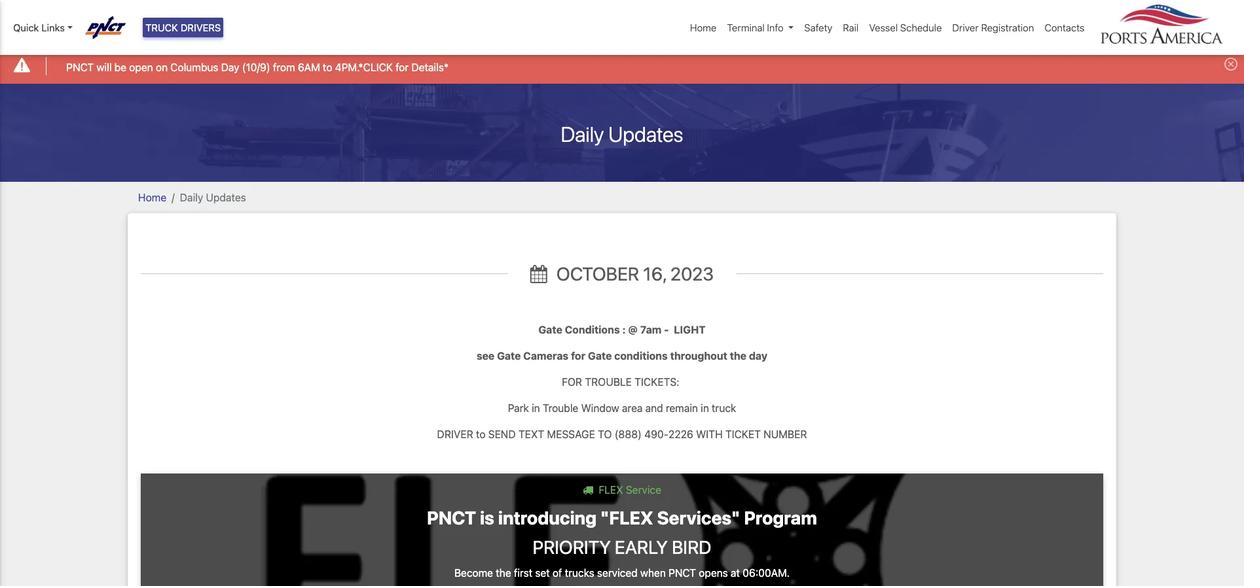 Task type: describe. For each thing, give the bounding box(es) containing it.
window
[[581, 403, 620, 414]]

area
[[622, 403, 643, 414]]

16,
[[643, 263, 667, 285]]

safety
[[805, 22, 833, 33]]

truck
[[145, 22, 178, 33]]

priority early bird
[[533, 537, 712, 558]]

tickets:
[[635, 376, 680, 388]]

remain
[[666, 403, 698, 414]]

for trouble tickets:
[[559, 376, 685, 388]]

quick
[[13, 22, 39, 33]]

columbus
[[170, 61, 218, 73]]

trucks
[[565, 568, 595, 580]]

1 vertical spatial updates
[[206, 192, 246, 203]]

1 horizontal spatial home link
[[685, 15, 722, 40]]

safety link
[[799, 15, 838, 40]]

be
[[114, 61, 126, 73]]

2226
[[669, 429, 694, 441]]

opens
[[699, 568, 728, 580]]

(888)
[[615, 429, 642, 441]]

from
[[273, 61, 295, 73]]

text
[[519, 429, 545, 441]]

truck image
[[583, 485, 594, 496]]

flex service
[[596, 484, 662, 496]]

to
[[598, 429, 612, 441]]

terminal info
[[727, 22, 784, 33]]

2 horizontal spatial gate
[[588, 350, 612, 362]]

registration
[[982, 22, 1035, 33]]

driver registration link
[[948, 15, 1040, 40]]

driver registration
[[953, 22, 1035, 33]]

conditions
[[615, 350, 668, 362]]

490-
[[645, 429, 669, 441]]

rail
[[843, 22, 859, 33]]

quick links
[[13, 22, 65, 33]]

day
[[221, 61, 239, 73]]

cameras
[[524, 350, 569, 362]]

pnct will be open on columbus day (10/9) from 6am to 4pm.*click for details* link
[[66, 59, 449, 75]]

ticket
[[726, 429, 761, 441]]

2023
[[671, 263, 714, 285]]

conditions
[[565, 324, 620, 336]]

day
[[749, 350, 768, 362]]

1 in from the left
[[532, 403, 540, 414]]

will
[[97, 61, 112, 73]]

0 horizontal spatial gate
[[497, 350, 521, 362]]

services"
[[657, 508, 740, 529]]

for
[[562, 376, 582, 388]]

at
[[731, 568, 740, 580]]

links
[[42, 22, 65, 33]]

@
[[629, 324, 638, 336]]

contacts
[[1045, 22, 1085, 33]]

terminal
[[727, 22, 765, 33]]

1 horizontal spatial the
[[730, 350, 747, 362]]

2 in from the left
[[701, 403, 709, 414]]

number
[[764, 429, 807, 441]]

info
[[767, 22, 784, 33]]

driver
[[437, 429, 473, 441]]

1 horizontal spatial daily
[[561, 122, 604, 146]]

and
[[646, 403, 663, 414]]

early
[[615, 537, 668, 558]]

0 horizontal spatial daily
[[180, 192, 203, 203]]

1 vertical spatial home
[[138, 192, 166, 203]]

pnct is introducing "flex services" program
[[427, 508, 817, 529]]

driver to send text message to (888) 490-2226 with ticket number
[[437, 429, 807, 441]]

send
[[488, 429, 516, 441]]



Task type: locate. For each thing, give the bounding box(es) containing it.
park in trouble window area and remain in truck
[[508, 403, 737, 414]]

in left truck
[[701, 403, 709, 414]]

pnct will be open on columbus day (10/9) from 6am to 4pm.*click for details* alert
[[0, 48, 1245, 84]]

serviced
[[597, 568, 638, 580]]

for up for on the bottom
[[571, 350, 586, 362]]

0 vertical spatial home link
[[685, 15, 722, 40]]

message
[[547, 429, 595, 441]]

0 vertical spatial home
[[690, 22, 717, 33]]

for left details*
[[396, 61, 409, 73]]

see gate cameras for gate conditions throughout the day
[[477, 350, 768, 362]]

1 vertical spatial daily updates
[[180, 192, 246, 203]]

for inside alert
[[396, 61, 409, 73]]

service
[[626, 484, 662, 496]]

park
[[508, 403, 529, 414]]

priority
[[533, 537, 611, 558]]

0 horizontal spatial the
[[496, 568, 511, 580]]

1 horizontal spatial to
[[476, 429, 486, 441]]

trouble
[[585, 376, 632, 388]]

1 horizontal spatial home
[[690, 22, 717, 33]]

home
[[690, 22, 717, 33], [138, 192, 166, 203]]

driver
[[953, 22, 979, 33]]

1 vertical spatial daily
[[180, 192, 203, 203]]

6am
[[298, 61, 320, 73]]

pnct left "is"
[[427, 508, 476, 529]]

pnct left will
[[66, 61, 94, 73]]

schedule
[[901, 22, 942, 33]]

is
[[480, 508, 495, 529]]

quick links link
[[13, 20, 73, 35]]

0 horizontal spatial to
[[323, 61, 332, 73]]

october 16, 2023
[[553, 263, 714, 285]]

first
[[514, 568, 533, 580]]

7am
[[641, 324, 662, 336]]

vessel
[[869, 22, 898, 33]]

pnct will be open on columbus day (10/9) from 6am to 4pm.*click for details*
[[66, 61, 449, 73]]

:
[[623, 324, 626, 336]]

0 horizontal spatial daily updates
[[180, 192, 246, 203]]

0 vertical spatial the
[[730, 350, 747, 362]]

in right park
[[532, 403, 540, 414]]

the left day
[[730, 350, 747, 362]]

pnct down bird
[[669, 568, 696, 580]]

daily updates
[[561, 122, 684, 146], [180, 192, 246, 203]]

1 horizontal spatial updates
[[609, 122, 684, 146]]

0 vertical spatial pnct
[[66, 61, 94, 73]]

gate right see
[[497, 350, 521, 362]]

set
[[535, 568, 550, 580]]

october
[[557, 263, 639, 285]]

see
[[477, 350, 495, 362]]

0 horizontal spatial updates
[[206, 192, 246, 203]]

gate conditions : @ 7am -  light
[[539, 324, 706, 336]]

the
[[730, 350, 747, 362], [496, 568, 511, 580]]

to left send
[[476, 429, 486, 441]]

terminal info link
[[722, 15, 799, 40]]

truck drivers
[[145, 22, 221, 33]]

contacts link
[[1040, 15, 1090, 40]]

to
[[323, 61, 332, 73], [476, 429, 486, 441]]

0 vertical spatial updates
[[609, 122, 684, 146]]

0 vertical spatial for
[[396, 61, 409, 73]]

1 horizontal spatial daily updates
[[561, 122, 684, 146]]

truck drivers link
[[143, 18, 224, 38]]

rail link
[[838, 15, 864, 40]]

updates
[[609, 122, 684, 146], [206, 192, 246, 203]]

1 horizontal spatial for
[[571, 350, 586, 362]]

1 horizontal spatial gate
[[539, 324, 563, 336]]

-
[[664, 324, 669, 336]]

1 vertical spatial pnct
[[427, 508, 476, 529]]

home link
[[685, 15, 722, 40], [138, 192, 166, 203]]

2 horizontal spatial pnct
[[669, 568, 696, 580]]

vessel schedule
[[869, 22, 942, 33]]

program
[[744, 508, 817, 529]]

gate
[[539, 324, 563, 336], [497, 350, 521, 362], [588, 350, 612, 362]]

when
[[641, 568, 666, 580]]

truck
[[712, 403, 737, 414]]

06:00am.
[[743, 568, 790, 580]]

pnct
[[66, 61, 94, 73], [427, 508, 476, 529], [669, 568, 696, 580]]

close image
[[1225, 58, 1238, 71]]

become
[[455, 568, 493, 580]]

vessel schedule link
[[864, 15, 948, 40]]

gate up the cameras at the left of page
[[539, 324, 563, 336]]

"flex
[[601, 508, 654, 529]]

on
[[156, 61, 168, 73]]

become the first set of trucks serviced when pnct opens at 06:00am.
[[455, 568, 790, 580]]

pnct for pnct will be open on columbus day (10/9) from 6am to 4pm.*click for details*
[[66, 61, 94, 73]]

4pm.*click
[[335, 61, 393, 73]]

0 horizontal spatial for
[[396, 61, 409, 73]]

0 vertical spatial to
[[323, 61, 332, 73]]

1 vertical spatial the
[[496, 568, 511, 580]]

2 vertical spatial pnct
[[669, 568, 696, 580]]

0 horizontal spatial home
[[138, 192, 166, 203]]

0 horizontal spatial home link
[[138, 192, 166, 203]]

1 horizontal spatial pnct
[[427, 508, 476, 529]]

1 vertical spatial for
[[571, 350, 586, 362]]

introducing
[[498, 508, 597, 529]]

details*
[[412, 61, 449, 73]]

open
[[129, 61, 153, 73]]

gate down conditions
[[588, 350, 612, 362]]

to right 6am
[[323, 61, 332, 73]]

1 vertical spatial home link
[[138, 192, 166, 203]]

the left first
[[496, 568, 511, 580]]

throughout
[[671, 350, 728, 362]]

calendar image
[[530, 265, 548, 284]]

0 vertical spatial daily
[[561, 122, 604, 146]]

0 horizontal spatial in
[[532, 403, 540, 414]]

pnct inside alert
[[66, 61, 94, 73]]

1 vertical spatial to
[[476, 429, 486, 441]]

0 vertical spatial daily updates
[[561, 122, 684, 146]]

of
[[553, 568, 562, 580]]

flex
[[599, 484, 623, 496]]

0 horizontal spatial pnct
[[66, 61, 94, 73]]

1 horizontal spatial in
[[701, 403, 709, 414]]

drivers
[[181, 22, 221, 33]]

light
[[674, 324, 706, 336]]

to inside alert
[[323, 61, 332, 73]]

trouble
[[543, 403, 579, 414]]

(10/9)
[[242, 61, 270, 73]]

with
[[696, 429, 723, 441]]

pnct for pnct is introducing "flex services" program
[[427, 508, 476, 529]]

daily
[[561, 122, 604, 146], [180, 192, 203, 203]]

bird
[[672, 537, 712, 558]]



Task type: vqa. For each thing, say whether or not it's contained in the screenshot.
Ground
no



